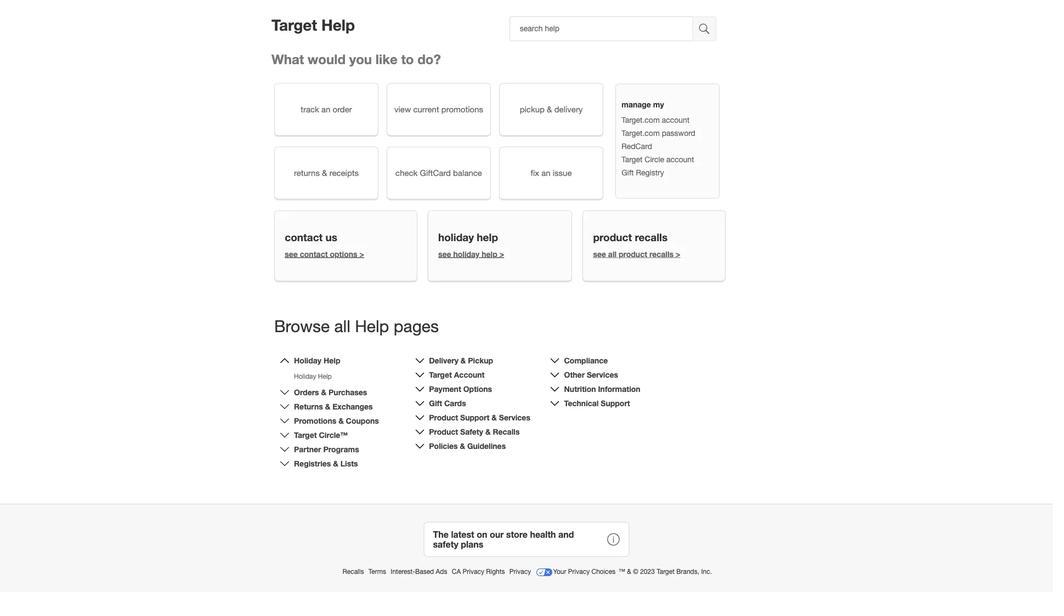 Task type: describe. For each thing, give the bounding box(es) containing it.
support for technical
[[601, 399, 630, 408]]

like
[[376, 51, 397, 67]]

returns & receipts link
[[274, 147, 378, 199]]

the latest on our store health and safety plans
[[433, 529, 574, 549]]

exchanges
[[333, 402, 373, 411]]

my
[[653, 100, 664, 109]]

™
[[619, 568, 625, 576]]

your
[[553, 568, 566, 576]]

0 horizontal spatial services
[[499, 413, 530, 422]]

holiday for second "holiday help" link from the top of the page
[[294, 373, 316, 380]]

and
[[558, 529, 574, 540]]

terms
[[368, 568, 386, 576]]

fix
[[531, 168, 539, 178]]

registries & lists link
[[294, 459, 358, 468]]

the latest on our store health and safety plans link
[[424, 522, 629, 557]]

gift inside target.com account target.com password redcard target circle account gift registry
[[621, 168, 634, 177]]

partner
[[294, 445, 321, 454]]

product support & services
[[429, 413, 530, 422]]

current
[[413, 104, 439, 114]]

3 see from the left
[[593, 250, 606, 259]]

all for see
[[608, 250, 617, 259]]

1 vertical spatial help
[[482, 250, 497, 259]]

& for orders & purchases
[[321, 388, 326, 397]]

technical
[[564, 399, 599, 408]]

orders & purchases
[[294, 388, 367, 397]]

1 vertical spatial account
[[666, 155, 694, 164]]

see contact options > link
[[285, 250, 364, 259]]

promotions & coupons
[[294, 416, 379, 426]]

see for holiday help
[[438, 250, 451, 259]]

1 vertical spatial contact
[[300, 250, 328, 259]]

what
[[271, 51, 304, 67]]

product support & services link
[[429, 413, 530, 422]]

payment options
[[429, 385, 492, 394]]

registries & lists
[[294, 459, 358, 468]]

policies & guidelines link
[[429, 442, 506, 451]]

browse all help pages
[[274, 316, 439, 336]]

0 vertical spatial help
[[477, 231, 498, 244]]

1 horizontal spatial services
[[587, 370, 618, 379]]

payment
[[429, 385, 461, 394]]

lists
[[340, 459, 358, 468]]

target account
[[429, 370, 485, 379]]

privacy inside your privacy choices link
[[568, 568, 590, 576]]

your privacy choices
[[553, 568, 615, 576]]

& for promotions & coupons
[[338, 416, 344, 426]]

view
[[394, 104, 411, 114]]

1 vertical spatial holiday
[[453, 250, 480, 259]]

compliance link
[[564, 356, 608, 365]]

options
[[330, 250, 357, 259]]

interest-
[[391, 568, 415, 576]]

pages
[[394, 316, 439, 336]]

0 vertical spatial product
[[593, 231, 632, 244]]

privacy link
[[509, 568, 533, 576]]

product safety & recalls
[[429, 427, 520, 437]]

interest-based ads link
[[391, 568, 449, 576]]

product recalls
[[593, 231, 668, 244]]

would
[[308, 51, 346, 67]]

pickup
[[468, 356, 493, 365]]

view current promotions link
[[387, 83, 491, 136]]

receipts
[[329, 168, 359, 178]]

see for contact us
[[285, 250, 298, 259]]

on
[[477, 529, 487, 540]]

other
[[564, 370, 585, 379]]

payment options link
[[429, 385, 492, 394]]

2 target.com from the top
[[621, 128, 660, 138]]

safety
[[460, 427, 483, 437]]

circle
[[645, 155, 664, 164]]

track an order
[[301, 104, 352, 114]]

partner programs
[[294, 445, 359, 454]]

delivery & pickup link
[[429, 356, 493, 365]]

returns & exchanges
[[294, 402, 373, 411]]

nutrition information
[[564, 385, 640, 394]]

0 vertical spatial recalls
[[635, 231, 668, 244]]

registries
[[294, 459, 331, 468]]

check
[[395, 168, 418, 178]]

ca
[[452, 568, 461, 576]]

see contact options >
[[285, 250, 364, 259]]

do?
[[417, 51, 441, 67]]

search help text field
[[509, 16, 693, 41]]

target.com account target.com password redcard target circle account gift registry
[[621, 115, 695, 177]]

coupons
[[346, 416, 379, 426]]

ca privacy rights link
[[452, 568, 507, 576]]

& for returns & receipts
[[322, 168, 327, 178]]

compliance
[[564, 356, 608, 365]]

0 vertical spatial holiday
[[438, 231, 474, 244]]

& up product safety & recalls
[[492, 413, 497, 422]]

issue
[[553, 168, 572, 178]]

promotions & coupons link
[[294, 416, 379, 426]]

fix an issue link
[[499, 147, 603, 199]]

nutrition
[[564, 385, 596, 394]]

3 > from the left
[[676, 250, 680, 259]]

returns & receipts
[[294, 168, 359, 178]]

choices
[[591, 568, 615, 576]]

technical support link
[[564, 399, 630, 408]]

options
[[463, 385, 492, 394]]

balance
[[453, 168, 482, 178]]

target for target circle™
[[294, 431, 317, 440]]

& for pickup & delivery
[[547, 104, 552, 114]]

all for browse
[[334, 316, 350, 336]]

& for ™ & © 2023 target brands, inc.
[[627, 568, 631, 576]]

support for product
[[460, 413, 489, 422]]

> for help
[[499, 250, 504, 259]]

holiday help for first "holiday help" link
[[294, 356, 340, 365]]

& up guidelines
[[485, 427, 491, 437]]

giftcard
[[420, 168, 451, 178]]

registry
[[636, 168, 664, 177]]

health
[[530, 529, 556, 540]]

logo image
[[536, 564, 553, 581]]

& for delivery & pickup
[[461, 356, 466, 365]]

see all product recalls >
[[593, 250, 680, 259]]

fix an issue
[[531, 168, 572, 178]]

target for target account
[[429, 370, 452, 379]]

target right 2023
[[657, 568, 675, 576]]

password
[[662, 128, 695, 138]]

2 privacy from the left
[[509, 568, 531, 576]]



Task type: vqa. For each thing, say whether or not it's contained in the screenshot.
right get
no



Task type: locate. For each thing, give the bounding box(es) containing it.
target circle account link
[[621, 155, 694, 164]]

view current promotions
[[394, 104, 483, 114]]

1 vertical spatial all
[[334, 316, 350, 336]]

product up see all product recalls > link at the right top of page
[[593, 231, 632, 244]]

1 vertical spatial an
[[541, 168, 550, 178]]

& right returns
[[322, 168, 327, 178]]

0 vertical spatial contact
[[285, 231, 323, 244]]

holiday
[[438, 231, 474, 244], [453, 250, 480, 259]]

latest
[[451, 529, 474, 540]]

1 vertical spatial services
[[499, 413, 530, 422]]

see all product recalls > link
[[593, 250, 680, 259]]

& down orders & purchases "link"
[[325, 402, 330, 411]]

0 vertical spatial holiday help link
[[294, 356, 340, 365]]

cards
[[444, 399, 466, 408]]

gift down payment
[[429, 399, 442, 408]]

gift cards
[[429, 399, 466, 408]]

recalls terms interest-based ads ca privacy rights privacy
[[343, 568, 533, 576]]

2 holiday from the top
[[294, 373, 316, 380]]

target.com
[[621, 115, 660, 124], [621, 128, 660, 138]]

0 vertical spatial holiday
[[294, 356, 321, 365]]

check giftcard balance
[[395, 168, 482, 178]]

& up account
[[461, 356, 466, 365]]

us
[[326, 231, 337, 244]]

target account link
[[429, 370, 485, 379]]

0 vertical spatial services
[[587, 370, 618, 379]]

an right track
[[321, 104, 330, 114]]

& inside returns & receipts link
[[322, 168, 327, 178]]

an for track
[[321, 104, 330, 114]]

1 horizontal spatial see
[[438, 250, 451, 259]]

recalls link
[[343, 568, 366, 576]]

orders
[[294, 388, 319, 397]]

account up password
[[662, 115, 690, 124]]

all down product recalls
[[608, 250, 617, 259]]

2 holiday help from the top
[[294, 373, 332, 380]]

terms link
[[368, 568, 388, 576]]

1 product from the top
[[429, 413, 458, 422]]

1 see from the left
[[285, 250, 298, 259]]

support down information
[[601, 399, 630, 408]]

& for policies & guidelines
[[460, 442, 465, 451]]

target up the what
[[271, 16, 317, 34]]

privacy right ca
[[463, 568, 484, 576]]

0 vertical spatial holiday help
[[294, 356, 340, 365]]

manage my
[[621, 100, 664, 109]]

services up guidelines
[[499, 413, 530, 422]]

& inside pickup & delivery link
[[547, 104, 552, 114]]

purchases
[[329, 388, 367, 397]]

1 > from the left
[[359, 250, 364, 259]]

recalls
[[493, 427, 520, 437], [343, 568, 364, 576]]

information
[[598, 385, 640, 394]]

gift left registry
[[621, 168, 634, 177]]

rights
[[486, 568, 505, 576]]

0 vertical spatial recalls
[[493, 427, 520, 437]]

see down product recalls
[[593, 250, 606, 259]]

all right browse
[[334, 316, 350, 336]]

1 holiday help from the top
[[294, 356, 340, 365]]

returns
[[294, 168, 320, 178]]

recalls up see all product recalls > link at the right top of page
[[635, 231, 668, 244]]

2 horizontal spatial privacy
[[568, 568, 590, 576]]

product down 'gift cards'
[[429, 413, 458, 422]]

0 horizontal spatial gift
[[429, 399, 442, 408]]

gift cards link
[[429, 399, 466, 408]]

support up product safety & recalls
[[460, 413, 489, 422]]

account
[[454, 370, 485, 379]]

check giftcard balance link
[[387, 147, 491, 199]]

1 target.com from the top
[[621, 115, 660, 124]]

2 horizontal spatial see
[[593, 250, 606, 259]]

3 privacy from the left
[[568, 568, 590, 576]]

privacy left logo at the bottom right
[[509, 568, 531, 576]]

see holiday help >
[[438, 250, 504, 259]]

1 vertical spatial support
[[460, 413, 489, 422]]

plans
[[461, 539, 483, 549]]

gift registry link
[[621, 168, 664, 177]]

1 vertical spatial recalls
[[343, 568, 364, 576]]

an right fix
[[541, 168, 550, 178]]

see holiday help > link
[[438, 250, 504, 259]]

inc.
[[701, 568, 712, 576]]

holiday help
[[294, 356, 340, 365], [294, 373, 332, 380]]

guidelines
[[467, 442, 506, 451]]

1 horizontal spatial recalls
[[493, 427, 520, 437]]

product safety & recalls link
[[429, 427, 520, 437]]

1 horizontal spatial support
[[601, 399, 630, 408]]

1 horizontal spatial all
[[608, 250, 617, 259]]

& up returns & exchanges
[[321, 388, 326, 397]]

0 vertical spatial an
[[321, 104, 330, 114]]

2 > from the left
[[499, 250, 504, 259]]

orders & purchases link
[[294, 388, 367, 397]]

support
[[601, 399, 630, 408], [460, 413, 489, 422]]

product up policies
[[429, 427, 458, 437]]

the
[[433, 529, 449, 540]]

0 vertical spatial product
[[429, 413, 458, 422]]

track
[[301, 104, 319, 114]]

see
[[285, 250, 298, 259], [438, 250, 451, 259], [593, 250, 606, 259]]

holiday for first "holiday help" link
[[294, 356, 321, 365]]

recalls left terms at the left of the page
[[343, 568, 364, 576]]

2 product from the top
[[429, 427, 458, 437]]

contact up see contact options >
[[285, 231, 323, 244]]

help up see holiday help > link
[[477, 231, 498, 244]]

your privacy choices link
[[536, 564, 617, 581]]

what would you like to do?
[[271, 51, 441, 67]]

0 horizontal spatial an
[[321, 104, 330, 114]]

product for product support & services
[[429, 413, 458, 422]]

& left lists
[[333, 459, 338, 468]]

recalls down product recalls
[[649, 250, 674, 259]]

1 vertical spatial product
[[619, 250, 647, 259]]

target
[[271, 16, 317, 34], [621, 155, 642, 164], [429, 370, 452, 379], [294, 431, 317, 440], [657, 568, 675, 576]]

0 horizontal spatial support
[[460, 413, 489, 422]]

other services
[[564, 370, 618, 379]]

0 horizontal spatial privacy
[[463, 568, 484, 576]]

1 privacy from the left
[[463, 568, 484, 576]]

0 horizontal spatial all
[[334, 316, 350, 336]]

holiday help for second "holiday help" link from the top of the page
[[294, 373, 332, 380]]

contact
[[285, 231, 323, 244], [300, 250, 328, 259]]

1 horizontal spatial >
[[499, 250, 504, 259]]

policies
[[429, 442, 458, 451]]

1 vertical spatial gift
[[429, 399, 442, 408]]

0 horizontal spatial recalls
[[343, 568, 364, 576]]

product for product safety & recalls
[[429, 427, 458, 437]]

holiday down "holiday help"
[[453, 250, 480, 259]]

1 vertical spatial holiday help link
[[294, 373, 332, 380]]

returns & exchanges link
[[294, 402, 373, 411]]

delivery
[[429, 356, 458, 365]]

1 horizontal spatial an
[[541, 168, 550, 178]]

to
[[401, 51, 414, 67]]

0 vertical spatial account
[[662, 115, 690, 124]]

gift
[[621, 168, 634, 177], [429, 399, 442, 408]]

& left ©
[[627, 568, 631, 576]]

target inside target.com account target.com password redcard target circle account gift registry
[[621, 155, 642, 164]]

1 horizontal spatial gift
[[621, 168, 634, 177]]

target.com account link
[[621, 115, 690, 124]]

1 holiday from the top
[[294, 356, 321, 365]]

target.com password link
[[621, 128, 695, 138]]

an inside fix an issue link
[[541, 168, 550, 178]]

target for target help
[[271, 16, 317, 34]]

recalls
[[635, 231, 668, 244], [649, 250, 674, 259]]

brands,
[[676, 568, 699, 576]]

an inside track an order link
[[321, 104, 330, 114]]

> for us
[[359, 250, 364, 259]]

0 vertical spatial target.com
[[621, 115, 660, 124]]

0 horizontal spatial see
[[285, 250, 298, 259]]

& for registries & lists
[[333, 459, 338, 468]]

2023
[[640, 568, 655, 576]]

recalls up guidelines
[[493, 427, 520, 437]]

& for returns & exchanges
[[325, 402, 330, 411]]

None image field
[[693, 16, 716, 41]]

contact down contact us
[[300, 250, 328, 259]]

holiday up see holiday help > link
[[438, 231, 474, 244]]

1 vertical spatial holiday help
[[294, 373, 332, 380]]

circle™
[[319, 431, 348, 440]]

pickup & delivery link
[[499, 83, 603, 136]]

track an order link
[[274, 83, 378, 136]]

all
[[608, 250, 617, 259], [334, 316, 350, 336]]

©
[[633, 568, 638, 576]]

browse
[[274, 316, 330, 336]]

target.com up the redcard on the top right
[[621, 128, 660, 138]]

see down "holiday help"
[[438, 250, 451, 259]]

privacy right your
[[568, 568, 590, 576]]

target circle™ link
[[294, 431, 348, 440]]

product down product recalls
[[619, 250, 647, 259]]

1 vertical spatial recalls
[[649, 250, 674, 259]]

programs
[[323, 445, 359, 454]]

product
[[593, 231, 632, 244], [619, 250, 647, 259]]

privacy
[[463, 568, 484, 576], [509, 568, 531, 576], [568, 568, 590, 576]]

help
[[477, 231, 498, 244], [482, 250, 497, 259]]

target up 'partner'
[[294, 431, 317, 440]]

holiday help
[[438, 231, 498, 244]]

0 vertical spatial gift
[[621, 168, 634, 177]]

1 vertical spatial target.com
[[621, 128, 660, 138]]

target down delivery
[[429, 370, 452, 379]]

partner programs link
[[294, 445, 359, 454]]

& up the circle™
[[338, 416, 344, 426]]

2 see from the left
[[438, 250, 451, 259]]

pickup & delivery
[[520, 104, 583, 114]]

technical support
[[564, 399, 630, 408]]

delivery
[[554, 104, 583, 114]]

2 holiday help link from the top
[[294, 373, 332, 380]]

target down redcard link
[[621, 155, 642, 164]]

& down the safety
[[460, 442, 465, 451]]

delivery & pickup
[[429, 356, 493, 365]]

1 horizontal spatial privacy
[[509, 568, 531, 576]]

help down "holiday help"
[[482, 250, 497, 259]]

0 horizontal spatial >
[[359, 250, 364, 259]]

2 horizontal spatial >
[[676, 250, 680, 259]]

see down contact us
[[285, 250, 298, 259]]

& right pickup
[[547, 104, 552, 114]]

target.com down manage my
[[621, 115, 660, 124]]

holiday
[[294, 356, 321, 365], [294, 373, 316, 380]]

an for fix
[[541, 168, 550, 178]]

account right circle
[[666, 155, 694, 164]]

1 holiday help link from the top
[[294, 356, 340, 365]]

1 vertical spatial product
[[429, 427, 458, 437]]

services up nutrition information link
[[587, 370, 618, 379]]

1 vertical spatial holiday
[[294, 373, 316, 380]]

target circle™
[[294, 431, 348, 440]]

0 vertical spatial support
[[601, 399, 630, 408]]

0 vertical spatial all
[[608, 250, 617, 259]]



